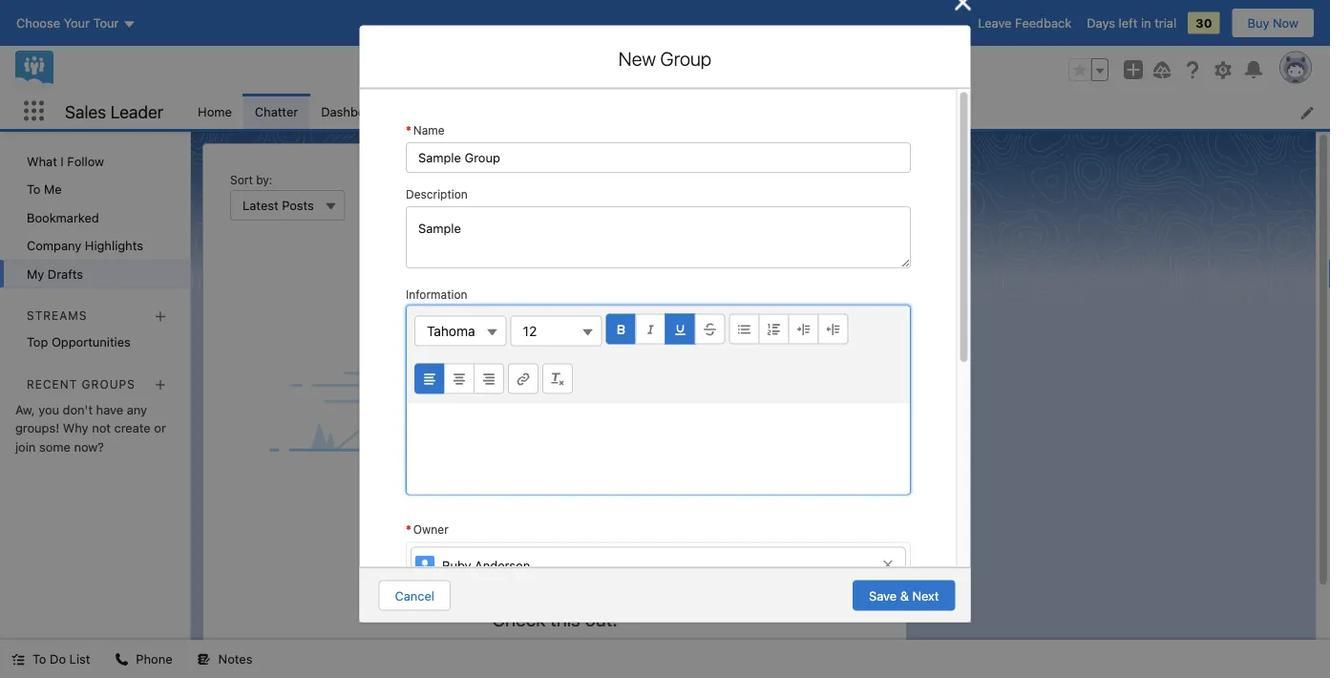 Task type: locate. For each thing, give the bounding box(es) containing it.
1 vertical spatial to
[[32, 652, 46, 666]]

streams link
[[27, 309, 87, 322]]

now
[[1273, 16, 1299, 30]]

list containing home
[[186, 94, 1330, 129]]

ruby anderson link
[[410, 546, 906, 582]]

why not create or join some now?
[[15, 421, 166, 454]]

1 * from the top
[[405, 123, 411, 136]]

now?
[[74, 439, 104, 454]]

feedback
[[1015, 16, 1072, 30]]

tahoma
[[426, 322, 475, 338]]

notes
[[218, 652, 253, 666]]

information
[[405, 287, 467, 300]]

to inside button
[[32, 652, 46, 666]]

sales leader
[[65, 101, 163, 122]]

* left name
[[405, 123, 411, 136]]

recent
[[27, 377, 78, 391]]

2 * from the top
[[405, 522, 411, 536]]

format font family and size group
[[414, 313, 606, 363]]

chatter
[[255, 104, 298, 118]]

company highlights
[[27, 238, 143, 253]]

to for to me
[[27, 182, 41, 196]]

text default image for to do list
[[11, 653, 25, 666]]

toolbar
[[406, 306, 910, 402]]

to
[[27, 182, 41, 196], [32, 652, 46, 666]]

1 horizontal spatial text default image
[[197, 653, 211, 666]]

trial
[[1155, 16, 1177, 30]]

text default image left do
[[11, 653, 25, 666]]

check
[[492, 608, 546, 630]]

format body element
[[729, 313, 848, 344]]

* for owner
[[405, 522, 411, 536]]

to left do
[[32, 652, 46, 666]]

0 vertical spatial *
[[405, 123, 411, 136]]

cancel
[[395, 588, 435, 603]]

text default image
[[11, 653, 25, 666], [197, 653, 211, 666]]

Font, Tahoma button
[[414, 315, 506, 346]]

new
[[619, 47, 656, 70]]

12
[[523, 322, 537, 338]]

save
[[869, 588, 897, 603]]

text default image for notes
[[197, 653, 211, 666]]

save & next button
[[853, 580, 956, 611]]

* left owner
[[405, 522, 411, 536]]

bookmarked
[[27, 210, 99, 224]]

save & next
[[869, 588, 939, 603]]

1 vertical spatial *
[[405, 522, 411, 536]]

do
[[50, 652, 66, 666]]

leave feedback link
[[978, 16, 1072, 30]]

group
[[1069, 58, 1109, 81]]

0 vertical spatial to
[[27, 182, 41, 196]]

text default image inside to do list button
[[11, 653, 25, 666]]

drafts
[[48, 266, 83, 281]]

bookmarked link
[[0, 203, 190, 232]]

dashboards link
[[310, 94, 402, 129]]

&
[[900, 588, 909, 603]]

list item
[[427, 94, 520, 129]]

text default image inside 'notes' button
[[197, 653, 211, 666]]

owner
[[413, 522, 448, 536]]

to left me
[[27, 182, 41, 196]]

Compose text text field
[[406, 402, 910, 494]]

list
[[186, 94, 1330, 129]]

list
[[69, 652, 90, 666]]

to me link
[[0, 175, 190, 203]]

Description text field
[[405, 206, 911, 268]]

to inside 'link'
[[27, 182, 41, 196]]

text default image left the notes
[[197, 653, 211, 666]]

*
[[405, 123, 411, 136], [405, 522, 411, 536]]

new group
[[619, 47, 712, 70]]

groups!
[[15, 421, 59, 435]]

ruby anderson
[[442, 558, 530, 572]]

0 horizontal spatial text default image
[[11, 653, 25, 666]]

None text field
[[405, 142, 911, 172]]

aw, you don't have any groups!
[[15, 402, 147, 435]]

to do list
[[32, 652, 90, 666]]

out!
[[585, 608, 618, 630]]

to for to do list
[[32, 652, 46, 666]]

dashboards
[[321, 104, 391, 118]]

1 text default image from the left
[[11, 653, 25, 666]]

2 text default image from the left
[[197, 653, 211, 666]]

what
[[27, 154, 57, 168]]



Task type: describe. For each thing, give the bounding box(es) containing it.
i
[[61, 154, 64, 168]]

you
[[38, 402, 59, 417]]

format text element
[[606, 313, 725, 344]]

create
[[114, 421, 151, 435]]

group
[[661, 47, 712, 70]]

phone
[[136, 652, 173, 666]]

days left in trial
[[1087, 16, 1177, 30]]

buy
[[1248, 16, 1270, 30]]

sort by:
[[230, 173, 273, 186]]

description
[[405, 187, 467, 200]]

not
[[92, 421, 111, 435]]

to do list button
[[0, 640, 102, 678]]

home
[[198, 104, 232, 118]]

company
[[27, 238, 81, 253]]

dashboards list item
[[310, 94, 427, 129]]

text default image
[[115, 653, 128, 666]]

leave feedback
[[978, 16, 1072, 30]]

join
[[15, 439, 36, 454]]

top
[[27, 335, 48, 349]]

check this out!
[[492, 608, 618, 630]]

to me
[[27, 182, 62, 196]]

buy now button
[[1232, 8, 1315, 38]]

* for name
[[405, 123, 411, 136]]

phone button
[[104, 640, 184, 678]]

by:
[[256, 173, 273, 186]]

follow
[[67, 154, 104, 168]]

me
[[44, 182, 62, 196]]

Font Size, 12 button
[[510, 315, 602, 346]]

some
[[39, 439, 71, 454]]

my drafts
[[27, 266, 83, 281]]

highlights
[[85, 238, 143, 253]]

leave
[[978, 16, 1012, 30]]

what i follow link
[[0, 147, 190, 175]]

this
[[550, 608, 581, 630]]

recent groups link
[[27, 377, 135, 391]]

cancel button
[[379, 580, 451, 611]]

days
[[1087, 16, 1116, 30]]

name
[[413, 123, 444, 136]]

in
[[1141, 16, 1151, 30]]

buy now
[[1248, 16, 1299, 30]]

home link
[[186, 94, 243, 129]]

sort
[[230, 173, 253, 186]]

next
[[913, 588, 939, 603]]

sales
[[65, 101, 106, 122]]

align text element
[[414, 363, 504, 394]]

groups
[[82, 377, 135, 391]]

top opportunities
[[27, 335, 131, 349]]

my drafts link
[[0, 260, 190, 288]]

left
[[1119, 16, 1138, 30]]

any
[[127, 402, 147, 417]]

recent groups
[[27, 377, 135, 391]]

chatter link
[[243, 94, 310, 129]]

30
[[1196, 16, 1213, 30]]

aw,
[[15, 402, 35, 417]]

streams
[[27, 309, 87, 322]]

ruby
[[442, 558, 471, 572]]

toolbar containing tahoma
[[406, 306, 910, 402]]

check this out! status
[[219, 562, 891, 658]]

anderson
[[474, 558, 530, 572]]

notes button
[[186, 640, 264, 678]]

or
[[154, 421, 166, 435]]

have
[[96, 402, 123, 417]]

top opportunities link
[[0, 328, 190, 356]]

company highlights link
[[0, 232, 190, 260]]

what i follow
[[27, 154, 104, 168]]

my
[[27, 266, 44, 281]]

why
[[63, 421, 88, 435]]

inverse image
[[952, 0, 975, 14]]

opportunities
[[52, 335, 131, 349]]

don't
[[63, 402, 93, 417]]

leader
[[111, 101, 163, 122]]



Task type: vqa. For each thing, say whether or not it's contained in the screenshot.
Active element
no



